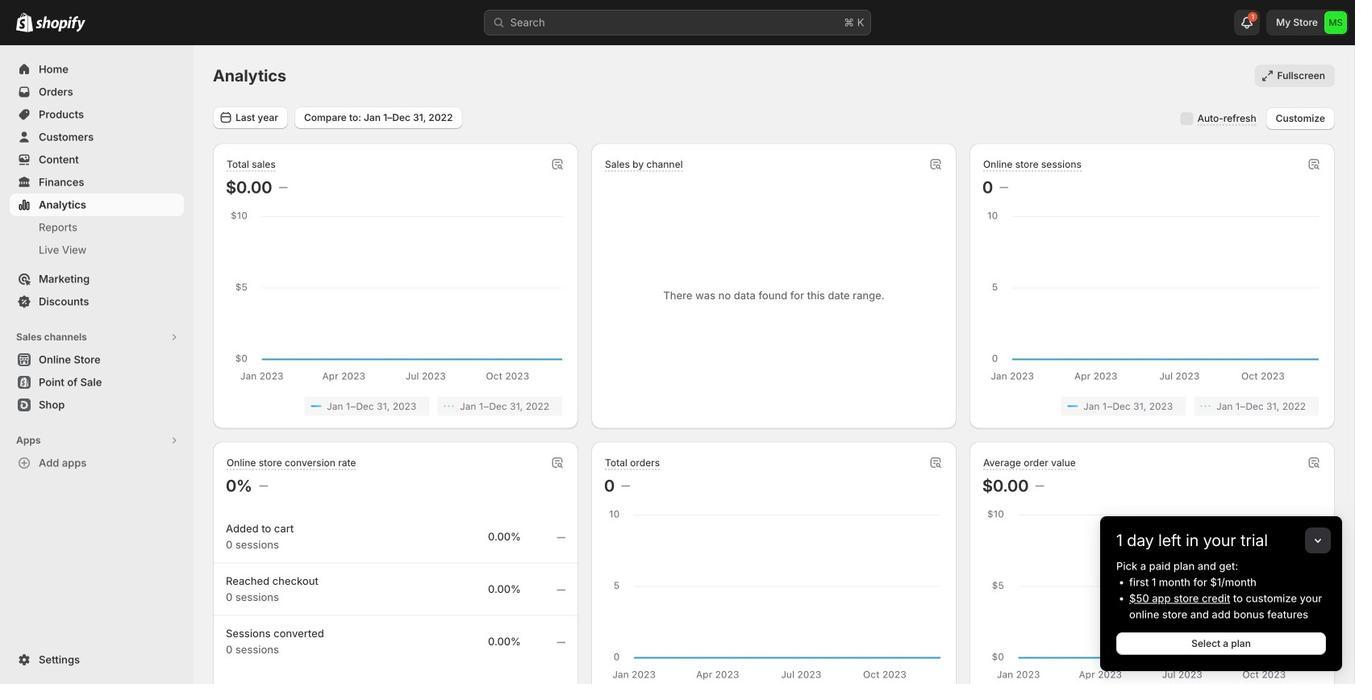 Task type: vqa. For each thing, say whether or not it's contained in the screenshot.
1st list
yes



Task type: describe. For each thing, give the bounding box(es) containing it.
1 list from the left
[[229, 396, 562, 416]]

2 list from the left
[[986, 396, 1319, 416]]

shopify image
[[16, 13, 33, 32]]

my store image
[[1325, 11, 1347, 34]]



Task type: locate. For each thing, give the bounding box(es) containing it.
list
[[229, 396, 562, 416], [986, 396, 1319, 416]]

0 horizontal spatial list
[[229, 396, 562, 416]]

shopify image
[[35, 16, 86, 32]]

1 horizontal spatial list
[[986, 396, 1319, 416]]



